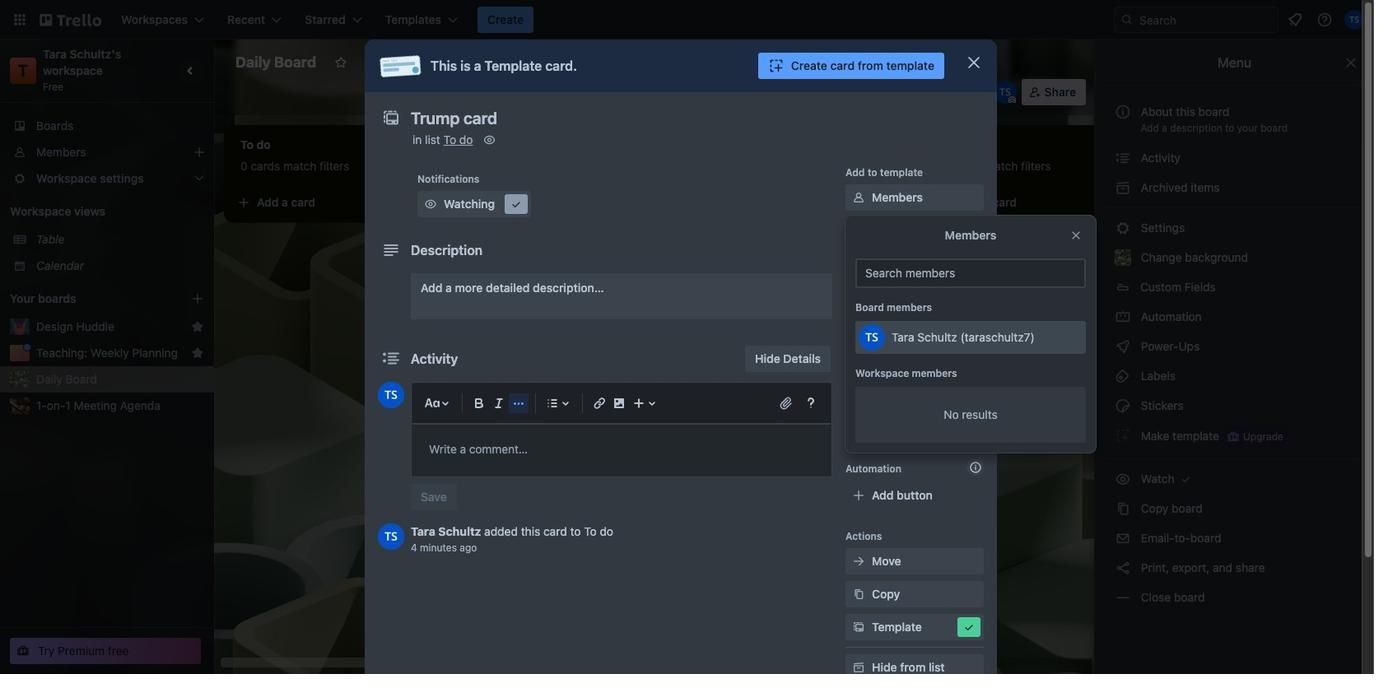 Task type: locate. For each thing, give the bounding box(es) containing it.
1 horizontal spatial tara schultz (taraschultz7) image
[[1345, 10, 1365, 30]]

schultz up ago
[[439, 525, 481, 539]]

automation down change
[[1139, 310, 1203, 324]]

1 horizontal spatial copy
[[1142, 502, 1169, 516]]

watching down customize views image
[[553, 85, 605, 99]]

do inside tara schultz added this card to to do 4 minutes ago
[[600, 525, 614, 539]]

a
[[474, 58, 482, 73], [1163, 122, 1168, 134], [282, 195, 288, 209], [516, 195, 522, 209], [984, 195, 990, 209], [446, 281, 452, 295]]

1 horizontal spatial automation
[[846, 463, 902, 475]]

tara schultz (taraschultz7) image left 4
[[378, 524, 405, 550]]

workspace inside button
[[387, 55, 448, 69]]

workspace up table
[[10, 204, 71, 218]]

custom fields down change background
[[1141, 280, 1217, 294]]

items
[[1192, 180, 1221, 194]]

0 horizontal spatial create
[[488, 12, 524, 26]]

1 vertical spatial watching
[[444, 197, 495, 211]]

2 match from the left
[[517, 159, 551, 173]]

about this board add a description to your board
[[1141, 105, 1288, 134]]

0 vertical spatial members link
[[0, 139, 214, 166]]

hide details
[[756, 352, 821, 366]]

filters
[[849, 85, 883, 99]]

activity up text styles icon
[[411, 352, 458, 367]]

this
[[431, 58, 457, 73]]

schultz down attachment button at right
[[918, 330, 958, 344]]

free
[[43, 81, 63, 93]]

0 horizontal spatial tara schultz (taraschultz7) image
[[378, 382, 405, 409]]

power- up labels
[[1142, 339, 1179, 353]]

0 horizontal spatial workspace
[[10, 204, 71, 218]]

create up this is a template card.
[[488, 12, 524, 26]]

4
[[411, 542, 417, 554]]

0 vertical spatial create
[[488, 12, 524, 26]]

0 horizontal spatial automation
[[748, 85, 811, 99]]

1 vertical spatial to
[[584, 525, 597, 539]]

no results
[[944, 408, 998, 422]]

tara up 4
[[411, 525, 436, 539]]

0 vertical spatial custom fields
[[1141, 280, 1217, 294]]

cards for 2nd add a card "button" from the right
[[485, 159, 514, 173]]

0 vertical spatial power-ups
[[652, 85, 712, 99]]

2 horizontal spatial tara schultz (taraschultz7) image
[[994, 81, 1017, 104]]

menu
[[1218, 55, 1252, 70]]

1 vertical spatial tara
[[892, 330, 915, 344]]

daily board
[[236, 54, 316, 71], [36, 372, 97, 386]]

create up automation button at the right of the page
[[792, 58, 828, 72]]

calendar link
[[36, 258, 204, 274]]

members link down add to template at the right top of the page
[[846, 185, 984, 211]]

tara schultz's workspace link
[[43, 47, 124, 77]]

background
[[1186, 250, 1249, 264]]

0 horizontal spatial tara schultz (taraschultz7) image
[[378, 524, 405, 550]]

2 horizontal spatial automation
[[1139, 310, 1203, 324]]

power-ups down primary element
[[652, 85, 712, 99]]

activity link
[[1106, 145, 1365, 171]]

0 vertical spatial watching
[[553, 85, 605, 99]]

change
[[1142, 250, 1183, 264]]

watching
[[553, 85, 605, 99], [444, 197, 495, 211]]

link image
[[590, 394, 610, 414]]

move
[[872, 554, 902, 568]]

members up no
[[912, 367, 958, 380]]

sm image inside watching button
[[423, 196, 439, 213]]

fields down cover link
[[918, 355, 950, 369]]

sm image for bottom watching button
[[423, 196, 439, 213]]

1 vertical spatial activity
[[411, 352, 458, 367]]

power- inside add power-ups link
[[897, 421, 936, 435]]

template down create button
[[485, 58, 542, 73]]

0 vertical spatial watching button
[[524, 79, 614, 105]]

watching down notifications
[[444, 197, 495, 211]]

tara schultz (taraschultz7) image right the all
[[994, 81, 1017, 104]]

bold ⌘b image
[[470, 394, 489, 414]]

cards for third add a card "button"
[[953, 159, 982, 173]]

0 vertical spatial activity
[[1139, 151, 1181, 165]]

add power-ups link
[[846, 415, 984, 442]]

1 horizontal spatial activity
[[1139, 151, 1181, 165]]

create card from template
[[792, 58, 935, 72]]

starred icon image for design huddle
[[191, 320, 204, 334]]

tara down board members
[[892, 330, 915, 344]]

1 horizontal spatial custom fields button
[[1106, 274, 1365, 301]]

0 notifications image
[[1286, 10, 1306, 30]]

members link down boards
[[0, 139, 214, 166]]

tara for tara schultz added this card to to do 4 minutes ago
[[411, 525, 436, 539]]

this inside tara schultz added this card to to do 4 minutes ago
[[521, 525, 541, 539]]

tara schultz (taraschultz7) image right open information menu icon
[[1345, 10, 1365, 30]]

sm image inside automation button
[[725, 79, 748, 102]]

sm image inside automation "link"
[[1115, 309, 1132, 325]]

0 vertical spatial template
[[887, 58, 935, 72]]

watching button down notifications
[[418, 191, 531, 217]]

board
[[1199, 105, 1230, 119], [1261, 122, 1288, 134], [1172, 502, 1203, 516], [1191, 531, 1222, 545], [1175, 591, 1206, 605]]

template button
[[846, 615, 984, 641]]

sm image inside copy board link
[[1115, 501, 1132, 517]]

create button
[[478, 7, 534, 33]]

daily
[[236, 54, 271, 71], [36, 372, 62, 386]]

1 horizontal spatial match
[[517, 159, 551, 173]]

1 vertical spatial create
[[792, 58, 828, 72]]

2 horizontal spatial workspace
[[856, 367, 910, 380]]

0 horizontal spatial schultz
[[439, 525, 481, 539]]

3 add a card button from the left
[[933, 189, 1117, 216]]

sm image inside cover link
[[851, 321, 868, 338]]

t link
[[10, 58, 36, 84]]

sm image inside move link
[[851, 554, 868, 570]]

create
[[488, 12, 524, 26], [792, 58, 828, 72]]

2 horizontal spatial filters
[[1022, 159, 1052, 173]]

daily board inside text box
[[236, 54, 316, 71]]

0 horizontal spatial watching
[[444, 197, 495, 211]]

2 vertical spatial members
[[945, 228, 997, 242]]

sm image inside stickers link
[[1115, 398, 1132, 414]]

members link
[[0, 139, 214, 166], [846, 185, 984, 211]]

workspace left is
[[387, 55, 448, 69]]

sm image for copy board link
[[1115, 501, 1132, 517]]

board up 1
[[66, 372, 97, 386]]

tara schultz (taraschultz7) image left text styles icon
[[378, 382, 405, 409]]

0 horizontal spatial template
[[485, 58, 542, 73]]

1 horizontal spatial 0 cards match filters
[[475, 159, 584, 173]]

automation inside button
[[748, 85, 811, 99]]

0 horizontal spatial to
[[571, 525, 581, 539]]

sm image for automation button at the right of the page
[[725, 79, 748, 102]]

board left star or unstar board icon
[[274, 54, 316, 71]]

0 horizontal spatial 0 cards match filters
[[241, 159, 350, 173]]

4 minutes ago link
[[411, 542, 477, 554]]

1 vertical spatial members link
[[846, 185, 984, 211]]

custom down cover
[[872, 355, 915, 369]]

power-ups up labels
[[1139, 339, 1204, 353]]

0 horizontal spatial add a card
[[257, 195, 316, 209]]

print,
[[1142, 561, 1170, 575]]

automation down create card from template button
[[748, 85, 811, 99]]

your
[[10, 292, 35, 306]]

sm image inside copy link
[[851, 587, 868, 603]]

None text field
[[403, 104, 947, 133]]

workspace down cover
[[856, 367, 910, 380]]

power-ups link
[[1106, 334, 1365, 360]]

premium
[[58, 644, 105, 658]]

watching button down "card."
[[524, 79, 614, 105]]

sm image inside "power-ups" link
[[1115, 339, 1132, 355]]

1 vertical spatial this
[[521, 525, 541, 539]]

1 vertical spatial do
[[600, 525, 614, 539]]

to left the your
[[1226, 122, 1235, 134]]

board inside board link
[[527, 55, 559, 69]]

custom fields button up automation "link"
[[1106, 274, 1365, 301]]

board inside 'link'
[[1175, 591, 1206, 605]]

add button button
[[846, 483, 984, 509]]

0 horizontal spatial custom fields button
[[846, 354, 984, 371]]

2 vertical spatial tara
[[411, 525, 436, 539]]

0 horizontal spatial to
[[444, 133, 457, 147]]

0 horizontal spatial cards
[[251, 159, 280, 173]]

0 vertical spatial daily
[[236, 54, 271, 71]]

boards
[[38, 292, 76, 306]]

1 horizontal spatial cards
[[485, 159, 514, 173]]

1 vertical spatial members
[[872, 190, 923, 204]]

in
[[413, 133, 422, 147]]

2 horizontal spatial cards
[[953, 159, 982, 173]]

sm image inside the close board 'link'
[[1115, 590, 1132, 606]]

1 vertical spatial automation
[[1139, 310, 1203, 324]]

archived
[[1142, 180, 1188, 194]]

0 vertical spatial fields
[[1185, 280, 1217, 294]]

ups left automation button at the right of the page
[[690, 85, 712, 99]]

tara
[[43, 47, 67, 61], [892, 330, 915, 344], [411, 525, 436, 539]]

lists image
[[543, 394, 563, 414]]

starred icon image right 'planning'
[[191, 347, 204, 360]]

0 horizontal spatial filters
[[320, 159, 350, 173]]

0 vertical spatial starred icon image
[[191, 320, 204, 334]]

sm image inside watching button
[[508, 196, 525, 213]]

to right added at the bottom
[[571, 525, 581, 539]]

email-to-board
[[1139, 531, 1222, 545]]

add power-ups
[[872, 421, 958, 435]]

sm image for cover link
[[851, 321, 868, 338]]

2 cards from the left
[[485, 159, 514, 173]]

2 horizontal spatial match
[[985, 159, 1019, 173]]

create from template… image down add to template at the right top of the page
[[890, 196, 903, 209]]

make template
[[1139, 429, 1220, 443]]

0 horizontal spatial daily board
[[36, 372, 97, 386]]

automation up add button
[[846, 463, 902, 475]]

2 horizontal spatial add a card button
[[933, 189, 1117, 216]]

power- left no
[[897, 421, 936, 435]]

ups down automation "link"
[[1179, 339, 1201, 353]]

0 horizontal spatial do
[[460, 133, 473, 147]]

2 starred icon image from the top
[[191, 347, 204, 360]]

1 horizontal spatial watching
[[553, 85, 605, 99]]

do
[[460, 133, 473, 147], [600, 525, 614, 539]]

automation
[[748, 85, 811, 99], [1139, 310, 1203, 324], [846, 463, 902, 475]]

board down export,
[[1175, 591, 1206, 605]]

activity inside 'link'
[[1139, 151, 1181, 165]]

1 vertical spatial template
[[872, 620, 923, 634]]

starred icon image
[[191, 320, 204, 334], [191, 347, 204, 360]]

this up description
[[1177, 105, 1196, 119]]

try
[[38, 644, 55, 658]]

tara up workspace
[[43, 47, 67, 61]]

add a more detailed description…
[[421, 281, 604, 295]]

0 horizontal spatial copy
[[872, 587, 901, 601]]

add a card
[[257, 195, 316, 209], [491, 195, 550, 209], [959, 195, 1018, 209]]

0 vertical spatial automation
[[748, 85, 811, 99]]

card
[[831, 58, 855, 72], [291, 195, 316, 209], [525, 195, 550, 209], [993, 195, 1018, 209], [544, 525, 567, 539]]

daily board left star or unstar board icon
[[236, 54, 316, 71]]

1 vertical spatial workspace
[[10, 204, 71, 218]]

italic ⌘i image
[[489, 394, 509, 414]]

copy up email-
[[1142, 502, 1169, 516]]

0 vertical spatial custom
[[1141, 280, 1182, 294]]

fields down change background
[[1185, 280, 1217, 294]]

tara schultz (taraschultz7) image
[[994, 81, 1017, 104], [859, 325, 886, 351], [378, 524, 405, 550]]

sm image
[[482, 132, 498, 148], [1115, 180, 1132, 196], [508, 196, 525, 213], [851, 255, 868, 272], [1115, 368, 1132, 385], [1115, 428, 1132, 444], [1115, 471, 1132, 488], [1115, 531, 1132, 547], [1115, 560, 1132, 577], [851, 620, 868, 636], [961, 620, 978, 636], [851, 660, 868, 675]]

starred icon image for teaching: weekly planning
[[191, 347, 204, 360]]

0 vertical spatial tara
[[43, 47, 67, 61]]

0 vertical spatial this
[[1177, 105, 1196, 119]]

tara schultz (taraschultz7) image
[[1345, 10, 1365, 30], [378, 382, 405, 409]]

hide
[[756, 352, 781, 366]]

star or unstar board image
[[335, 56, 348, 69]]

this right added at the bottom
[[521, 525, 541, 539]]

0 horizontal spatial match
[[283, 159, 317, 173]]

design
[[36, 320, 73, 334]]

share
[[1045, 85, 1077, 99]]

a inside add a more detailed description… link
[[446, 281, 452, 295]]

1 horizontal spatial filters
[[554, 159, 584, 173]]

this
[[1177, 105, 1196, 119], [521, 525, 541, 539]]

board inside daily board link
[[66, 372, 97, 386]]

your
[[1238, 122, 1259, 134]]

2 horizontal spatial add a card
[[959, 195, 1018, 209]]

create from template… image
[[422, 196, 435, 209], [890, 196, 903, 209]]

tara inside tara schultz's workspace free
[[43, 47, 67, 61]]

0 cards match filters
[[241, 159, 350, 173], [475, 159, 584, 173], [942, 159, 1052, 173]]

copy
[[1142, 502, 1169, 516], [872, 587, 901, 601]]

sm image inside print, export, and share link
[[1115, 560, 1132, 577]]

1 horizontal spatial custom
[[1141, 280, 1182, 294]]

sm image
[[725, 79, 748, 102], [1115, 150, 1132, 166], [851, 189, 868, 206], [423, 196, 439, 213], [1115, 220, 1132, 236], [1115, 309, 1132, 325], [851, 321, 868, 338], [1115, 339, 1132, 355], [1115, 398, 1132, 414], [1178, 471, 1195, 488], [1115, 501, 1132, 517], [851, 554, 868, 570], [851, 587, 868, 603], [1115, 590, 1132, 606]]

0 horizontal spatial create from template… image
[[422, 196, 435, 209]]

your boards with 4 items element
[[10, 289, 166, 309]]

tara inside tara schultz added this card to to do 4 minutes ago
[[411, 525, 436, 539]]

starred icon image down add board image
[[191, 320, 204, 334]]

teaching:
[[36, 346, 88, 360]]

1 horizontal spatial tara schultz (taraschultz7) image
[[859, 325, 886, 351]]

custom fields down cover link
[[872, 355, 950, 369]]

2 horizontal spatial members
[[945, 228, 997, 242]]

tara schultz (taraschultz7) image down board members
[[859, 325, 886, 351]]

board left customize views image
[[527, 55, 559, 69]]

watching for watching button to the top
[[553, 85, 605, 99]]

sm image for stickers link
[[1115, 398, 1132, 414]]

text styles image
[[423, 394, 442, 414]]

automation button
[[725, 79, 821, 105]]

archived items
[[1139, 180, 1221, 194]]

schultz for (taraschultz7)
[[918, 330, 958, 344]]

tara schultz (taraschultz7)
[[892, 330, 1035, 344]]

schultz for added
[[439, 525, 481, 539]]

clear all
[[931, 85, 975, 99]]

schultz inside tara schultz added this card to to do 4 minutes ago
[[439, 525, 481, 539]]

3 filters from the left
[[1022, 159, 1052, 173]]

editor toolbar toolbar
[[419, 391, 825, 417]]

ups inside button
[[690, 85, 712, 99]]

watch
[[1139, 472, 1178, 486]]

1 horizontal spatial this
[[1177, 105, 1196, 119]]

1 starred icon image from the top
[[191, 320, 204, 334]]

custom down change
[[1141, 280, 1182, 294]]

sm image inside email-to-board link
[[1115, 531, 1132, 547]]

1 vertical spatial fields
[[918, 355, 950, 369]]

2 vertical spatial automation
[[846, 463, 902, 475]]

2 filters from the left
[[554, 159, 584, 173]]

custom fields button down cover link
[[846, 354, 984, 371]]

all
[[963, 85, 975, 99]]

ups
[[690, 85, 712, 99], [1179, 339, 1201, 353], [881, 397, 900, 409], [936, 421, 958, 435]]

1 add a card from the left
[[257, 195, 316, 209]]

tara for tara schultz's workspace free
[[43, 47, 67, 61]]

1 vertical spatial to
[[868, 166, 878, 179]]

1 horizontal spatial do
[[600, 525, 614, 539]]

template down copy link
[[872, 620, 923, 634]]

1 horizontal spatial tara
[[411, 525, 436, 539]]

1 vertical spatial schultz
[[439, 525, 481, 539]]

power-ups inside button
[[652, 85, 712, 99]]

cover
[[872, 322, 904, 336]]

sm image inside activity 'link'
[[1115, 150, 1132, 166]]

3 0 cards match filters from the left
[[942, 159, 1052, 173]]

add button
[[872, 489, 933, 503]]

filters for 2nd add a card "button" from the right
[[554, 159, 584, 173]]

export,
[[1173, 561, 1210, 575]]

members down boards
[[36, 145, 86, 159]]

close
[[1142, 591, 1172, 605]]

power- down primary element
[[652, 85, 690, 99]]

power-ups down workspace members
[[846, 397, 900, 409]]

1 horizontal spatial schultz
[[918, 330, 958, 344]]

create inside primary element
[[488, 12, 524, 26]]

sm image inside the settings link
[[1115, 220, 1132, 236]]

members up cover link
[[887, 302, 933, 314]]

create from template… image down notifications
[[422, 196, 435, 209]]

to inside tara schultz added this card to to do 4 minutes ago
[[571, 525, 581, 539]]

3 cards from the left
[[953, 159, 982, 173]]

1 horizontal spatial daily
[[236, 54, 271, 71]]

teaching: weekly planning button
[[36, 345, 185, 362]]

agenda
[[120, 399, 161, 413]]

2 horizontal spatial 0 cards match filters
[[942, 159, 1052, 173]]

0 cards match filters for third add a card "button"
[[942, 159, 1052, 173]]

try premium free button
[[10, 638, 201, 665]]

sm image inside labels link
[[1115, 368, 1132, 385]]

members up search members text box
[[945, 228, 997, 242]]

1 horizontal spatial workspace
[[387, 55, 448, 69]]

0 vertical spatial members
[[36, 145, 86, 159]]

customize views image
[[577, 54, 594, 71]]

0 horizontal spatial add a card button
[[231, 189, 415, 216]]

activity up archived
[[1139, 151, 1181, 165]]

2 vertical spatial workspace
[[856, 367, 910, 380]]

move link
[[846, 549, 984, 575]]

to down the filters
[[868, 166, 878, 179]]

create for create
[[488, 12, 524, 26]]

2 0 cards match filters from the left
[[475, 159, 584, 173]]

3 match from the left
[[985, 159, 1019, 173]]

1 match from the left
[[283, 159, 317, 173]]

to
[[1226, 122, 1235, 134], [868, 166, 878, 179], [571, 525, 581, 539]]

2 create from template… image from the left
[[890, 196, 903, 209]]

minutes
[[420, 542, 457, 554]]

copy down move
[[872, 587, 901, 601]]

0 vertical spatial copy
[[1142, 502, 1169, 516]]

board inside daily board text box
[[274, 54, 316, 71]]

1 add a card button from the left
[[231, 189, 415, 216]]

0 vertical spatial custom fields button
[[1106, 274, 1365, 301]]

sm image inside watch 'link'
[[1178, 471, 1195, 488]]

ups down workspace members
[[881, 397, 900, 409]]

1 vertical spatial starred icon image
[[191, 347, 204, 360]]

0 vertical spatial schultz
[[918, 330, 958, 344]]

members down add to template at the right top of the page
[[872, 190, 923, 204]]

daily board up 1
[[36, 372, 97, 386]]

this inside about this board add a description to your board
[[1177, 105, 1196, 119]]

more formatting image
[[509, 394, 529, 414]]

board up 'print, export, and share'
[[1191, 531, 1222, 545]]



Task type: vqa. For each thing, say whether or not it's contained in the screenshot.
middle The Tara
yes



Task type: describe. For each thing, give the bounding box(es) containing it.
workspace visible
[[387, 55, 486, 69]]

views
[[74, 204, 106, 218]]

about
[[1142, 105, 1174, 119]]

template inside button
[[887, 58, 935, 72]]

1 horizontal spatial fields
[[1185, 280, 1217, 294]]

copy for copy board
[[1142, 502, 1169, 516]]

upgrade button
[[1224, 428, 1288, 447]]

to do link
[[444, 133, 473, 147]]

close board link
[[1106, 585, 1365, 611]]

power-ups button
[[619, 79, 722, 105]]

0 vertical spatial tara schultz (taraschultz7) image
[[994, 81, 1017, 104]]

power- inside "power-ups" link
[[1142, 339, 1179, 353]]

board right the your
[[1261, 122, 1288, 134]]

members for board members
[[887, 302, 933, 314]]

0 horizontal spatial daily
[[36, 372, 62, 386]]

1 create from template… image from the left
[[422, 196, 435, 209]]

added
[[485, 525, 518, 539]]

sm image for the close board 'link'
[[1115, 590, 1132, 606]]

settings link
[[1106, 215, 1365, 241]]

board up to-
[[1172, 502, 1203, 516]]

template inside button
[[872, 620, 923, 634]]

1 vertical spatial tara schultz (taraschultz7) image
[[859, 325, 886, 351]]

match for third add a card "button"
[[985, 159, 1019, 173]]

checklist
[[872, 256, 923, 270]]

email-to-board link
[[1106, 526, 1365, 552]]

make
[[1142, 429, 1170, 443]]

watch link
[[1106, 466, 1365, 493]]

add to template
[[846, 166, 924, 179]]

upgrade
[[1244, 431, 1284, 443]]

description…
[[533, 281, 604, 295]]

primary element
[[0, 0, 1375, 40]]

2 vertical spatial template
[[1173, 429, 1220, 443]]

sm image inside watch 'link'
[[1115, 471, 1132, 488]]

(taraschultz7)
[[961, 330, 1035, 344]]

1-on-1 meeting agenda
[[36, 399, 161, 413]]

create for create card from template
[[792, 58, 828, 72]]

labels link
[[1106, 363, 1365, 390]]

change background link
[[1106, 245, 1365, 271]]

workspace for workspace visible
[[387, 55, 448, 69]]

archived items link
[[1106, 175, 1365, 201]]

list
[[425, 133, 441, 147]]

no
[[944, 408, 959, 422]]

Search members text field
[[856, 259, 1087, 288]]

on-
[[47, 399, 65, 413]]

to inside about this board add a description to your board
[[1226, 122, 1235, 134]]

copy board link
[[1106, 496, 1365, 522]]

actions
[[846, 531, 883, 543]]

workspace members
[[856, 367, 958, 380]]

0 vertical spatial to
[[444, 133, 457, 147]]

3 add a card from the left
[[959, 195, 1018, 209]]

boards link
[[0, 113, 214, 139]]

open information menu image
[[1317, 12, 1334, 28]]

settings
[[1139, 221, 1186, 235]]

more
[[455, 281, 483, 295]]

copy for copy
[[872, 587, 901, 601]]

a inside about this board add a description to your board
[[1163, 122, 1168, 134]]

automation inside "link"
[[1139, 310, 1203, 324]]

filters for third add a card "button"
[[1022, 159, 1052, 173]]

workspace for workspace members
[[856, 367, 910, 380]]

card.
[[546, 58, 578, 73]]

ups left results
[[936, 421, 958, 435]]

sm image for the settings link
[[1115, 220, 1132, 236]]

planning
[[132, 346, 178, 360]]

sm image for move link
[[851, 554, 868, 570]]

add inside button
[[872, 489, 894, 503]]

image image
[[610, 394, 629, 414]]

power- right open help dialog image
[[846, 397, 881, 409]]

sm image for copy link
[[851, 587, 868, 603]]

sm image for automation "link"
[[1115, 309, 1132, 325]]

1 vertical spatial custom fields
[[872, 355, 950, 369]]

card inside tara schultz added this card to to do 4 minutes ago
[[544, 525, 567, 539]]

calendar
[[36, 259, 84, 273]]

automation link
[[1106, 304, 1365, 330]]

teaching: weekly planning
[[36, 346, 178, 360]]

1 horizontal spatial members
[[872, 190, 923, 204]]

0 vertical spatial tara schultz (taraschultz7) image
[[1345, 10, 1365, 30]]

sm image inside checklist link
[[851, 255, 868, 272]]

change background
[[1139, 250, 1249, 264]]

2 horizontal spatial power-ups
[[1139, 339, 1204, 353]]

1 vertical spatial tara schultz (taraschultz7) image
[[378, 382, 405, 409]]

2 vertical spatial tara schultz (taraschultz7) image
[[378, 524, 405, 550]]

1 vertical spatial custom
[[872, 355, 915, 369]]

sm image inside archived items link
[[1115, 180, 1132, 196]]

ago
[[460, 542, 477, 554]]

1 horizontal spatial members link
[[846, 185, 984, 211]]

open help dialog image
[[802, 394, 821, 414]]

1 horizontal spatial power-ups
[[846, 397, 900, 409]]

design huddle
[[36, 320, 114, 334]]

copy link
[[846, 582, 984, 608]]

table
[[36, 232, 65, 246]]

1 vertical spatial watching button
[[418, 191, 531, 217]]

table link
[[36, 232, 204, 248]]

workspace views
[[10, 204, 106, 218]]

1 0 cards match filters from the left
[[241, 159, 350, 173]]

your boards
[[10, 292, 76, 306]]

1-
[[36, 399, 47, 413]]

huddle
[[76, 320, 114, 334]]

labels
[[1139, 369, 1176, 383]]

from
[[858, 58, 884, 72]]

power- inside power-ups button
[[652, 85, 690, 99]]

is
[[461, 58, 471, 73]]

board up description
[[1199, 105, 1230, 119]]

sm image for "power-ups" link
[[1115, 339, 1132, 355]]

stickers link
[[1106, 393, 1365, 419]]

share button
[[1022, 79, 1087, 105]]

1 filters from the left
[[320, 159, 350, 173]]

print, export, and share
[[1139, 561, 1266, 575]]

close dialog image
[[965, 53, 984, 72]]

board up cover
[[856, 302, 885, 314]]

clear
[[931, 85, 960, 99]]

email-
[[1142, 531, 1175, 545]]

1 horizontal spatial to
[[868, 166, 878, 179]]

visible
[[451, 55, 486, 69]]

1 horizontal spatial custom fields
[[1141, 280, 1217, 294]]

attach and insert link image
[[779, 395, 795, 412]]

Main content area, start typing to enter text. text field
[[429, 440, 815, 460]]

free
[[108, 644, 129, 658]]

this is a template card.
[[431, 58, 578, 73]]

create card from template button
[[759, 53, 945, 79]]

tara for tara schultz (taraschultz7)
[[892, 330, 915, 344]]

workspace visible button
[[358, 49, 496, 76]]

watching for bottom watching button
[[444, 197, 495, 211]]

1
[[65, 399, 71, 413]]

cover link
[[846, 316, 984, 343]]

1 vertical spatial template
[[881, 166, 924, 179]]

tara schultz added this card to to do 4 minutes ago
[[411, 525, 614, 554]]

2 add a card from the left
[[491, 195, 550, 209]]

0 vertical spatial do
[[460, 133, 473, 147]]

daily inside text box
[[236, 54, 271, 71]]

share
[[1237, 561, 1266, 575]]

Board name text field
[[227, 49, 325, 76]]

add inside about this board add a description to your board
[[1141, 122, 1160, 134]]

card inside create card from template button
[[831, 58, 855, 72]]

1 cards from the left
[[251, 159, 280, 173]]

add board image
[[191, 292, 204, 306]]

clear all button
[[925, 79, 982, 105]]

workspace for workspace views
[[10, 204, 71, 218]]

add a more detailed description… link
[[411, 274, 833, 320]]

2 add a card button from the left
[[465, 189, 649, 216]]

sm image for activity 'link'
[[1115, 150, 1132, 166]]

description
[[411, 243, 483, 258]]

1 vertical spatial daily board
[[36, 372, 97, 386]]

0 horizontal spatial activity
[[411, 352, 458, 367]]

to inside tara schultz added this card to to do 4 minutes ago
[[584, 525, 597, 539]]

notifications
[[418, 173, 480, 185]]

members for workspace members
[[912, 367, 958, 380]]

stickers
[[1139, 399, 1184, 413]]

description
[[1171, 122, 1223, 134]]

tara schultz's workspace free
[[43, 47, 124, 93]]

0 horizontal spatial members link
[[0, 139, 214, 166]]

board members
[[856, 302, 933, 314]]

0 horizontal spatial fields
[[918, 355, 950, 369]]

board link
[[499, 49, 569, 76]]

button
[[897, 489, 933, 503]]

Search field
[[1134, 7, 1279, 32]]

match for 2nd add a card "button" from the right
[[517, 159, 551, 173]]

0 vertical spatial template
[[485, 58, 542, 73]]

and
[[1214, 561, 1233, 575]]

search image
[[1121, 13, 1134, 26]]

weekly
[[91, 346, 129, 360]]

0 cards match filters for 2nd add a card "button" from the right
[[475, 159, 584, 173]]

1-on-1 meeting agenda link
[[36, 398, 204, 414]]



